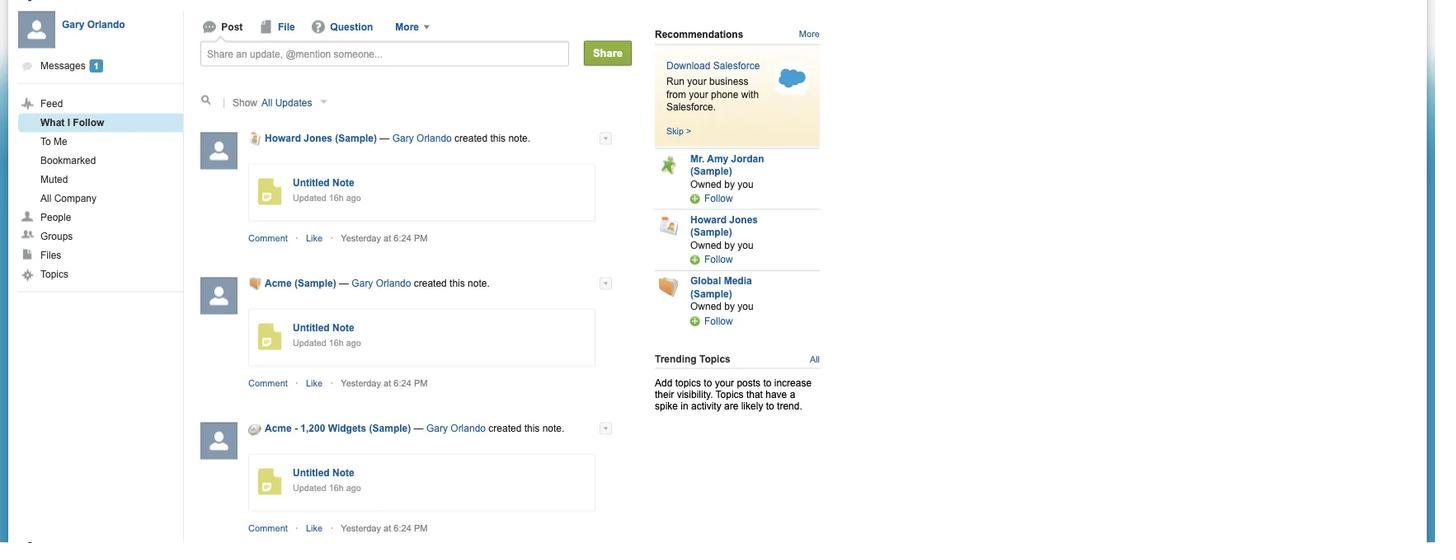 Task type: vqa. For each thing, say whether or not it's contained in the screenshot.
AT related to (Sample)
yes



Task type: describe. For each thing, give the bounding box(es) containing it.
(sample) inside howard jones (sample) owned by you
[[691, 227, 733, 238]]

acme (sample) link
[[248, 278, 336, 291]]

run
[[667, 76, 685, 87]]

gary orlando link for acme (sample)
[[352, 278, 411, 289]]

that
[[747, 389, 763, 400]]

ago for (sample)
[[346, 193, 361, 203]]

trend.
[[777, 401, 803, 412]]

howard for howard jones (sample)
[[265, 133, 301, 144]]

topics
[[676, 378, 701, 389]]

application for 1,200
[[600, 423, 612, 435]]

salesforce.
[[667, 102, 716, 113]]

to up visibility.
[[704, 378, 712, 389]]

files
[[40, 250, 61, 261]]

bookmarked
[[40, 155, 96, 166]]

to up "have"
[[764, 378, 772, 389]]

trending
[[655, 354, 697, 365]]

gary orlando image for acme
[[201, 423, 238, 460]]

all inside the "what i follow to me bookmarked muted all company"
[[40, 193, 51, 204]]

updated for jones
[[293, 193, 327, 203]]

untitled note link for -
[[293, 467, 355, 479]]

note. for acme - 1,200 widgets (sample)
[[543, 423, 565, 434]]

add
[[655, 378, 673, 389]]

me
[[54, 136, 67, 147]]

global
[[691, 275, 722, 287]]

comment link for (sample)
[[248, 233, 288, 243]]

download
[[667, 60, 711, 71]]

like for (sample)
[[306, 233, 323, 243]]

this for acme - 1,200 widgets (sample)
[[525, 423, 540, 434]]

16h for (sample)
[[329, 193, 344, 203]]

updated for -
[[293, 483, 327, 493]]

2 16h from the top
[[329, 338, 344, 348]]

activity
[[692, 401, 722, 412]]

created for howard jones (sample)
[[455, 133, 488, 144]]

search this feed... image
[[201, 95, 210, 105]]

gary for howard jones (sample)
[[393, 133, 414, 144]]

note. for acme (sample)
[[468, 278, 490, 289]]

follow link for mr. amy jordan (sample) owned by you
[[705, 193, 733, 204]]

groups
[[40, 231, 73, 242]]

question link
[[309, 19, 374, 34]]

2 yesterday at 6:24 pm from the top
[[341, 378, 428, 389]]

0 vertical spatial topics
[[40, 269, 69, 280]]

orlando for howard jones (sample)
[[417, 133, 452, 144]]

download salesforce link
[[667, 60, 809, 94]]

opportunity image
[[248, 423, 262, 436]]

company
[[54, 193, 97, 204]]

by inside the mr. amy jordan (sample) owned by you
[[725, 179, 735, 190]]

a
[[790, 389, 796, 400]]

comment · like · for 1,200
[[248, 524, 339, 534]]

muted
[[40, 174, 68, 185]]

2 comment · like · from the top
[[248, 378, 339, 389]]

you inside the mr. amy jordan (sample) owned by you
[[738, 179, 754, 190]]

trending topics
[[655, 354, 731, 365]]

1
[[94, 61, 99, 71]]

we can't provide a preview for this file image for howard
[[258, 179, 281, 205]]

gary orlando image
[[201, 278, 238, 315]]

yesterday at 6:24 pm link for (sample)
[[341, 233, 428, 243]]

untitled note link for (sample)
[[293, 322, 355, 333]]

likely
[[742, 401, 764, 412]]

application for (sample)
[[600, 132, 612, 145]]

increase
[[775, 378, 812, 389]]

pm for 1,200
[[414, 524, 428, 534]]

yesterday at 6:24 pm for (sample)
[[341, 233, 428, 243]]

all company link
[[18, 189, 183, 208]]

2 like link from the top
[[306, 378, 323, 389]]

contact image
[[248, 132, 262, 146]]

untitled for jones
[[293, 177, 330, 188]]

orlando for acme - 1,200 widgets (sample)
[[451, 423, 486, 434]]

skip >
[[667, 126, 692, 137]]

1 vertical spatial your
[[689, 89, 709, 100]]

question
[[330, 21, 373, 32]]

untitled for (sample)
[[293, 322, 330, 333]]

spike
[[655, 401, 678, 412]]

follow this contact to receive updates in your feed. image
[[691, 255, 701, 265]]

phone
[[711, 89, 739, 100]]

business
[[710, 76, 749, 87]]

yesterday for (sample)
[[341, 233, 381, 243]]

global media (sample) link
[[691, 275, 752, 300]]

2 horizontal spatial all
[[810, 355, 820, 365]]

acme - 1,200 widgets (sample)
[[265, 423, 411, 434]]

1,200
[[301, 423, 325, 434]]

their
[[655, 389, 674, 400]]

salesforce
[[714, 60, 760, 71]]

media
[[724, 275, 752, 287]]

orlando for acme (sample)
[[376, 278, 411, 289]]

mr. amy jordan (sample) link
[[691, 153, 765, 177]]

created for acme - 1,200 widgets (sample)
[[489, 423, 522, 434]]

like for 1,200
[[306, 524, 323, 534]]

at for 1,200
[[384, 524, 391, 534]]

mr. amy jordan (sample) image
[[659, 155, 678, 174]]

follow this account to receive updates in your feed. image
[[691, 317, 701, 327]]

howard jones (sample) image
[[659, 216, 678, 236]]

acme (sample)
[[265, 278, 336, 289]]

in
[[681, 401, 689, 412]]

2 yesterday at 6:24 pm link from the top
[[341, 378, 428, 389]]

posts
[[737, 378, 761, 389]]

howard jones (sample)
[[265, 133, 377, 144]]

show all updates
[[233, 97, 312, 108]]

0 vertical spatial gary orlando image
[[18, 11, 55, 48]]

you for media
[[738, 301, 754, 312]]

follow inside the "what i follow to me bookmarked muted all company"
[[73, 117, 104, 128]]

all link
[[810, 354, 820, 367]]

skip > link
[[667, 126, 692, 137]]

download salesforce
[[667, 60, 760, 71]]

acme for acme - 1,200 widgets (sample)
[[265, 423, 292, 434]]

— for howard jones (sample)
[[380, 133, 390, 144]]

updates
[[275, 97, 312, 108]]

visibility.
[[677, 389, 713, 400]]

2 at from the top
[[384, 378, 391, 389]]

howard jones (sample) link for created this note.
[[248, 132, 377, 146]]

show
[[233, 97, 257, 108]]

created for acme (sample)
[[414, 278, 447, 289]]

follow link for howard jones (sample) owned by you
[[705, 254, 733, 266]]

by for media
[[725, 301, 735, 312]]

comment for 1,200
[[248, 524, 288, 534]]

messages 1
[[40, 60, 99, 71]]

mr.
[[691, 153, 705, 164]]

your inside add topics to your posts to increase their visibility. topics that have a spike in activity are likely to trend.
[[715, 378, 734, 389]]

howard for howard jones (sample) owned by you
[[691, 214, 727, 225]]

|
[[223, 96, 225, 107]]

updated for (sample)
[[293, 338, 327, 348]]

note for (sample)
[[333, 322, 355, 333]]

feed
[[40, 98, 63, 109]]

follow link for global media (sample) owned by you
[[705, 316, 733, 327]]

from
[[667, 89, 687, 100]]

like link for 1,200
[[306, 524, 323, 534]]

what i follow to me bookmarked muted all company
[[40, 117, 104, 204]]

messages link
[[18, 57, 90, 76]]

this for howard jones (sample)
[[491, 133, 506, 144]]

what i follow link
[[18, 113, 183, 132]]

messages
[[40, 60, 86, 71]]

note. for howard jones (sample)
[[509, 133, 531, 144]]

people link
[[18, 208, 183, 227]]



Task type: locate. For each thing, give the bounding box(es) containing it.
2 vertical spatial untitled note updated 16h ago
[[293, 467, 361, 493]]

untitled note link down acme - 1,200 widgets (sample) link at bottom
[[293, 467, 355, 479]]

2 vertical spatial like link
[[306, 524, 323, 534]]

0 vertical spatial — gary orlando created this note.
[[377, 133, 531, 144]]

yesterday at 6:24 pm for 1,200
[[341, 524, 428, 534]]

are
[[725, 401, 739, 412]]

2 vertical spatial yesterday at 6:24 pm
[[341, 524, 428, 534]]

you inside global media (sample) owned by you
[[738, 301, 754, 312]]

0 horizontal spatial all
[[40, 193, 51, 204]]

1 horizontal spatial created
[[455, 133, 488, 144]]

1 like from the top
[[306, 233, 323, 243]]

3 by from the top
[[725, 301, 735, 312]]

gary orlando image left contact icon
[[201, 132, 238, 170]]

0 vertical spatial 6:24
[[394, 233, 412, 243]]

jordan
[[732, 153, 765, 164]]

we can't provide a preview for this file image
[[258, 179, 281, 205], [258, 469, 281, 496]]

untitled for -
[[293, 467, 330, 479]]

1 vertical spatial untitled note updated 16h ago
[[293, 322, 361, 348]]

1 vertical spatial like link
[[306, 378, 323, 389]]

1 untitled note link from the top
[[293, 177, 355, 188]]

ago
[[346, 193, 361, 203], [346, 338, 361, 348], [346, 483, 361, 493]]

1 comment from the top
[[248, 233, 288, 243]]

by inside howard jones (sample) owned by you
[[725, 240, 735, 251]]

0 vertical spatial note.
[[509, 133, 531, 144]]

3 untitled note updated 16h ago from the top
[[293, 467, 361, 493]]

people
[[40, 212, 71, 223]]

2 vertical spatial ago
[[346, 483, 361, 493]]

(sample) inside global media (sample) owned by you
[[691, 288, 733, 300]]

1 horizontal spatial this
[[491, 133, 506, 144]]

created
[[455, 133, 488, 144], [414, 278, 447, 289], [489, 423, 522, 434]]

1 vertical spatial yesterday
[[341, 378, 381, 389]]

updated down howard jones (sample)
[[293, 193, 327, 203]]

1 vertical spatial howard jones (sample) link
[[691, 214, 758, 238]]

2 vertical spatial comment link
[[248, 524, 288, 534]]

— gary orlando created this note. for howard jones (sample)
[[377, 133, 531, 144]]

3 untitled from the top
[[293, 467, 330, 479]]

2 untitled note updated 16h ago from the top
[[293, 322, 361, 348]]

like link for (sample)
[[306, 233, 323, 243]]

owned inside global media (sample) owned by you
[[691, 301, 722, 312]]

note down howard jones (sample)
[[333, 177, 355, 188]]

0 horizontal spatial note.
[[468, 278, 490, 289]]

skip
[[667, 126, 684, 137]]

feed link
[[18, 94, 183, 113]]

0 vertical spatial updated
[[293, 193, 327, 203]]

untitled note updated 16h ago for jones
[[293, 177, 361, 203]]

1 you from the top
[[738, 179, 754, 190]]

follow link right follow this lead to receive updates in your feed. 'icon'
[[705, 193, 733, 204]]

— right acme (sample) in the bottom left of the page
[[339, 278, 349, 289]]

0 horizontal spatial created
[[414, 278, 447, 289]]

0 vertical spatial this
[[491, 133, 506, 144]]

1 updated from the top
[[293, 193, 327, 203]]

note
[[333, 177, 355, 188], [333, 322, 355, 333], [333, 467, 355, 479]]

0 vertical spatial —
[[380, 133, 390, 144]]

3 updated from the top
[[293, 483, 327, 493]]

2 vertical spatial comment
[[248, 524, 288, 534]]

untitled
[[293, 177, 330, 188], [293, 322, 330, 333], [293, 467, 330, 479]]

0 horizontal spatial howard
[[265, 133, 301, 144]]

2 untitled note link from the top
[[293, 322, 355, 333]]

1 vertical spatial created
[[414, 278, 447, 289]]

16h down acme - 1,200 widgets (sample) link at bottom
[[329, 483, 344, 493]]

your down download
[[688, 76, 707, 87]]

updated right we can't provide a preview for this file image
[[293, 338, 327, 348]]

untitled note link down howard jones (sample)
[[293, 177, 355, 188]]

gary orlando image for howard
[[201, 132, 238, 170]]

topics down files on the top of the page
[[40, 269, 69, 280]]

topics up topics
[[700, 354, 731, 365]]

2 vertical spatial note
[[333, 467, 355, 479]]

2 vertical spatial you
[[738, 301, 754, 312]]

updated
[[293, 193, 327, 203], [293, 338, 327, 348], [293, 483, 327, 493]]

add topics to your posts to increase their visibility. topics that have a spike in activity are likely to trend.
[[655, 378, 812, 412]]

owned up follow this lead to receive updates in your feed. 'icon'
[[691, 179, 722, 190]]

howard jones (sample) link down 'updates'
[[248, 132, 377, 146]]

jones for howard jones (sample) owned by you
[[730, 214, 758, 225]]

1 horizontal spatial more link
[[800, 28, 820, 40]]

2 vertical spatial untitled note link
[[293, 467, 355, 479]]

follow link right follow this account to receive updates in your feed. image
[[705, 316, 733, 327]]

1 yesterday at 6:24 pm link from the top
[[341, 233, 428, 243]]

2 vertical spatial like
[[306, 524, 323, 534]]

2 you from the top
[[738, 240, 754, 251]]

1 horizontal spatial howard
[[691, 214, 727, 225]]

acme left -
[[265, 423, 292, 434]]

at
[[384, 233, 391, 243], [384, 378, 391, 389], [384, 524, 391, 534]]

0 vertical spatial like
[[306, 233, 323, 243]]

global media (sample) owned by you
[[691, 275, 754, 312]]

2 follow link from the top
[[705, 254, 733, 266]]

1 like link from the top
[[306, 233, 323, 243]]

global media (sample) image
[[659, 277, 678, 297]]

2 like from the top
[[306, 378, 323, 389]]

all right show
[[262, 97, 273, 108]]

you inside howard jones (sample) owned by you
[[738, 240, 754, 251]]

3 pm from the top
[[414, 524, 428, 534]]

you up media on the bottom right of the page
[[738, 240, 754, 251]]

owned inside the mr. amy jordan (sample) owned by you
[[691, 179, 722, 190]]

2 vertical spatial at
[[384, 524, 391, 534]]

0 vertical spatial untitled note updated 16h ago
[[293, 177, 361, 203]]

1 vertical spatial gary orlando image
[[201, 132, 238, 170]]

pm
[[414, 233, 428, 243], [414, 378, 428, 389], [414, 524, 428, 534]]

mr. amy jordan (sample) owned by you
[[691, 153, 765, 190]]

2 acme from the top
[[265, 423, 292, 434]]

0 vertical spatial your
[[688, 76, 707, 87]]

gary for acme (sample)
[[352, 278, 373, 289]]

yesterday at 6:24 pm
[[341, 233, 428, 243], [341, 378, 428, 389], [341, 524, 428, 534]]

note for -
[[333, 467, 355, 479]]

gary orlando
[[62, 19, 125, 30]]

3 16h from the top
[[329, 483, 344, 493]]

2 comment from the top
[[248, 378, 288, 389]]

— right howard jones (sample)
[[380, 133, 390, 144]]

3 owned from the top
[[691, 301, 722, 312]]

post link
[[201, 19, 244, 43]]

2 pm from the top
[[414, 378, 428, 389]]

untitled note updated 16h ago for (sample)
[[293, 322, 361, 348]]

1 untitled from the top
[[293, 177, 330, 188]]

3 comment · like · from the top
[[248, 524, 339, 534]]

topics up are
[[716, 389, 744, 400]]

1 vertical spatial comment · like ·
[[248, 378, 339, 389]]

2 vertical spatial owned
[[691, 301, 722, 312]]

1 yesterday at 6:24 pm from the top
[[341, 233, 428, 243]]

howard jones (sample) owned by you
[[691, 214, 758, 251]]

1 16h from the top
[[329, 193, 344, 203]]

2 vertical spatial all
[[810, 355, 820, 365]]

gary orlando image up the messages link
[[18, 11, 55, 48]]

16h down howard jones (sample)
[[329, 193, 344, 203]]

gary orlando image
[[18, 11, 55, 48], [201, 132, 238, 170], [201, 423, 238, 460]]

— gary orlando created this note. for acme (sample)
[[336, 278, 490, 289]]

3 application from the top
[[600, 423, 612, 435]]

like link
[[306, 233, 323, 243], [306, 378, 323, 389], [306, 524, 323, 534]]

1 6:24 from the top
[[394, 233, 412, 243]]

yesterday
[[341, 233, 381, 243], [341, 378, 381, 389], [341, 524, 381, 534]]

owned up follow this account to receive updates in your feed. image
[[691, 301, 722, 312]]

1 vertical spatial note.
[[468, 278, 490, 289]]

0 vertical spatial yesterday at 6:24 pm link
[[341, 233, 428, 243]]

at for (sample)
[[384, 233, 391, 243]]

1 by from the top
[[725, 179, 735, 190]]

by for jones
[[725, 240, 735, 251]]

None button
[[584, 41, 632, 66]]

gary orlando link for howard jones (sample)
[[393, 133, 452, 144]]

gary orlando link for acme - 1,200 widgets (sample)
[[427, 423, 486, 434]]

1 yesterday from the top
[[341, 233, 381, 243]]

jones down the mr. amy jordan (sample) owned by you
[[730, 214, 758, 225]]

1 vertical spatial at
[[384, 378, 391, 389]]

1 vertical spatial yesterday at 6:24 pm link
[[341, 378, 428, 389]]

2 vertical spatial 6:24
[[394, 524, 412, 534]]

(sample)
[[335, 133, 377, 144], [691, 166, 733, 177], [691, 227, 733, 238], [295, 278, 336, 289], [691, 288, 733, 300], [369, 423, 411, 434]]

0 vertical spatial howard
[[265, 133, 301, 144]]

2 comment link from the top
[[248, 378, 288, 389]]

run your business from your phone with salesforce.
[[667, 76, 759, 113]]

yesterday for 1,200
[[341, 524, 381, 534]]

3 untitled note link from the top
[[293, 467, 355, 479]]

0 vertical spatial by
[[725, 179, 735, 190]]

1 acme from the top
[[265, 278, 292, 289]]

2 vertical spatial follow link
[[705, 316, 733, 327]]

1 owned from the top
[[691, 179, 722, 190]]

2 yesterday from the top
[[341, 378, 381, 389]]

3 you from the top
[[738, 301, 754, 312]]

like
[[306, 233, 323, 243], [306, 378, 323, 389], [306, 524, 323, 534]]

2 vertical spatial your
[[715, 378, 734, 389]]

all
[[262, 97, 273, 108], [40, 193, 51, 204], [810, 355, 820, 365]]

widgets
[[328, 423, 367, 434]]

2 vertical spatial pm
[[414, 524, 428, 534]]

jones down 'updates'
[[304, 133, 333, 144]]

note for jones
[[333, 177, 355, 188]]

untitled note updated 16h ago down howard jones (sample)
[[293, 177, 361, 203]]

0 vertical spatial pm
[[414, 233, 428, 243]]

all up the increase
[[810, 355, 820, 365]]

3 note from the top
[[333, 467, 355, 479]]

1 vertical spatial by
[[725, 240, 735, 251]]

files link
[[18, 246, 183, 265]]

comment · like ·
[[248, 233, 339, 243], [248, 378, 339, 389], [248, 524, 339, 534]]

0 vertical spatial like link
[[306, 233, 323, 243]]

yesterday at 6:24 pm link for 1,200
[[341, 524, 428, 534]]

1 vertical spatial note
[[333, 322, 355, 333]]

owned for howard
[[691, 240, 722, 251]]

file link
[[257, 19, 296, 34]]

howard jones (sample) link down follow this lead to receive updates in your feed. 'icon'
[[691, 214, 758, 238]]

jones inside howard jones (sample) owned by you
[[730, 214, 758, 225]]

1 vertical spatial howard
[[691, 214, 727, 225]]

you for jones
[[738, 240, 754, 251]]

0 vertical spatial all
[[262, 97, 273, 108]]

2 ago from the top
[[346, 338, 361, 348]]

i
[[67, 117, 70, 128]]

1 ago from the top
[[346, 193, 361, 203]]

comment link for 1,200
[[248, 524, 288, 534]]

2 vertical spatial untitled
[[293, 467, 330, 479]]

1 horizontal spatial —
[[380, 133, 390, 144]]

untitled note updated 16h ago right we can't provide a preview for this file image
[[293, 322, 361, 348]]

1 vertical spatial comment
[[248, 378, 288, 389]]

2 vertical spatial yesterday at 6:24 pm link
[[341, 524, 428, 534]]

acme - 1,200 widgets (sample) link
[[248, 423, 411, 436]]

2 vertical spatial —
[[414, 423, 424, 434]]

16h for 1,200
[[329, 483, 344, 493]]

2 vertical spatial by
[[725, 301, 735, 312]]

your up are
[[715, 378, 734, 389]]

1 vertical spatial all
[[40, 193, 51, 204]]

muted link
[[18, 170, 183, 189]]

1 vertical spatial you
[[738, 240, 754, 251]]

1 comment link from the top
[[248, 233, 288, 243]]

bookmarked link
[[18, 151, 183, 170]]

0 vertical spatial 16h
[[329, 193, 344, 203]]

— right widgets
[[414, 423, 424, 434]]

0 horizontal spatial this
[[450, 278, 465, 289]]

with
[[742, 89, 759, 100]]

howard
[[265, 133, 301, 144], [691, 214, 727, 225]]

None text field
[[207, 47, 563, 61]]

updated down 1,200 on the left of page
[[293, 483, 327, 493]]

untitled down howard jones (sample)
[[293, 177, 330, 188]]

1 vertical spatial owned
[[691, 240, 722, 251]]

2 vertical spatial comment · like ·
[[248, 524, 339, 534]]

1 vertical spatial this
[[450, 278, 465, 289]]

we can't provide a preview for this file image down contact icon
[[258, 179, 281, 205]]

amy
[[707, 153, 729, 164]]

follow right follow this account to receive updates in your feed. image
[[705, 316, 733, 327]]

by down global media (sample) link
[[725, 301, 735, 312]]

1 vertical spatial 6:24
[[394, 378, 412, 389]]

untitled note link for jones
[[293, 177, 355, 188]]

2 vertical spatial application
[[600, 423, 612, 435]]

2 note from the top
[[333, 322, 355, 333]]

1 horizontal spatial more
[[800, 28, 820, 39]]

2 vertical spatial this
[[525, 423, 540, 434]]

follow right 'follow this contact to receive updates in your feed.' 'icon'
[[705, 254, 733, 266]]

orlando
[[87, 19, 125, 30], [417, 133, 452, 144], [376, 278, 411, 289], [451, 423, 486, 434]]

we can't provide a preview for this file image for acme
[[258, 469, 281, 496]]

2 6:24 from the top
[[394, 378, 412, 389]]

1 pm from the top
[[414, 233, 428, 243]]

recommendations
[[655, 28, 744, 40]]

1 vertical spatial ago
[[346, 338, 361, 348]]

jones for howard jones (sample)
[[304, 133, 333, 144]]

what
[[40, 117, 65, 128]]

we can't provide a preview for this file image down opportunity "image" on the left
[[258, 469, 281, 496]]

3 yesterday from the top
[[341, 524, 381, 534]]

note down widgets
[[333, 467, 355, 479]]

1 vertical spatial like
[[306, 378, 323, 389]]

we can't provide a preview for this file image
[[258, 324, 281, 350]]

0 horizontal spatial more
[[396, 21, 419, 32]]

0 vertical spatial you
[[738, 179, 754, 190]]

gary orlando link
[[62, 19, 125, 30], [393, 133, 452, 144], [352, 278, 411, 289], [427, 423, 486, 434]]

2 owned from the top
[[691, 240, 722, 251]]

by
[[725, 179, 735, 190], [725, 240, 735, 251], [725, 301, 735, 312]]

1 vertical spatial untitled
[[293, 322, 330, 333]]

more link
[[383, 21, 440, 34], [800, 28, 820, 40]]

2 vertical spatial 16h
[[329, 483, 344, 493]]

3 comment from the top
[[248, 524, 288, 534]]

howard inside howard jones (sample) owned by you
[[691, 214, 727, 225]]

untitled right we can't provide a preview for this file image
[[293, 322, 330, 333]]

howard right contact icon
[[265, 133, 301, 144]]

gary orlando image left opportunity "image" on the left
[[201, 423, 238, 460]]

2 vertical spatial gary orlando image
[[201, 423, 238, 460]]

application
[[600, 132, 612, 145], [600, 278, 612, 290], [600, 423, 612, 435]]

16h
[[329, 193, 344, 203], [329, 338, 344, 348], [329, 483, 344, 493]]

owned for global
[[691, 301, 722, 312]]

follow link
[[705, 193, 733, 204], [705, 254, 733, 266], [705, 316, 733, 327]]

1 comment · like · from the top
[[248, 233, 339, 243]]

(sample) inside the mr. amy jordan (sample) owned by you
[[691, 166, 733, 177]]

— gary orlando created this note. for acme - 1,200 widgets (sample)
[[411, 423, 565, 434]]

have
[[766, 389, 788, 400]]

comment · like · for (sample)
[[248, 233, 339, 243]]

0 vertical spatial comment link
[[248, 233, 288, 243]]

6:24 for 1,200
[[394, 524, 412, 534]]

you down media on the bottom right of the page
[[738, 301, 754, 312]]

follow right follow this lead to receive updates in your feed. 'icon'
[[705, 193, 733, 204]]

file
[[278, 21, 295, 32]]

2 horizontal spatial this
[[525, 423, 540, 434]]

2 untitled from the top
[[293, 322, 330, 333]]

2 by from the top
[[725, 240, 735, 251]]

untitled note link down acme (sample) in the bottom left of the page
[[293, 322, 355, 333]]

owned
[[691, 179, 722, 190], [691, 240, 722, 251], [691, 301, 722, 312]]

more
[[396, 21, 419, 32], [800, 28, 820, 39]]

3 ago from the top
[[346, 483, 361, 493]]

2 vertical spatial updated
[[293, 483, 327, 493]]

3 6:24 from the top
[[394, 524, 412, 534]]

2 updated from the top
[[293, 338, 327, 348]]

gary for acme - 1,200 widgets (sample)
[[427, 423, 448, 434]]

groups link
[[18, 227, 183, 246]]

comment link
[[248, 233, 288, 243], [248, 378, 288, 389], [248, 524, 288, 534]]

comment
[[248, 233, 288, 243], [248, 378, 288, 389], [248, 524, 288, 534]]

2 horizontal spatial —
[[414, 423, 424, 434]]

2 horizontal spatial note.
[[543, 423, 565, 434]]

2 vertical spatial note.
[[543, 423, 565, 434]]

to
[[40, 136, 51, 147]]

to down "have"
[[766, 401, 775, 412]]

6:24 for (sample)
[[394, 233, 412, 243]]

by down mr. amy jordan (sample) link
[[725, 179, 735, 190]]

1 vertical spatial 16h
[[329, 338, 344, 348]]

1 at from the top
[[384, 233, 391, 243]]

comment for (sample)
[[248, 233, 288, 243]]

note.
[[509, 133, 531, 144], [468, 278, 490, 289], [543, 423, 565, 434]]

you down jordan
[[738, 179, 754, 190]]

by up media on the bottom right of the page
[[725, 240, 735, 251]]

0 vertical spatial comment · like ·
[[248, 233, 339, 243]]

2 we can't provide a preview for this file image from the top
[[258, 469, 281, 496]]

pm for (sample)
[[414, 233, 428, 243]]

follow for howard
[[705, 254, 733, 266]]

1 vertical spatial comment link
[[248, 378, 288, 389]]

acme
[[265, 278, 292, 289], [265, 423, 292, 434]]

your up salesforce.
[[689, 89, 709, 100]]

1 vertical spatial updated
[[293, 338, 327, 348]]

1 vertical spatial acme
[[265, 423, 292, 434]]

— for acme (sample)
[[339, 278, 349, 289]]

2 application from the top
[[600, 278, 612, 290]]

howard down follow this lead to receive updates in your feed. 'icon'
[[691, 214, 727, 225]]

follow link right 'follow this contact to receive updates in your feed.' 'icon'
[[705, 254, 733, 266]]

howard jones (sample) link for howard jones (sample) owned by you
[[691, 214, 758, 238]]

this
[[491, 133, 506, 144], [450, 278, 465, 289], [525, 423, 540, 434]]

owned inside howard jones (sample) owned by you
[[691, 240, 722, 251]]

acme right account image
[[265, 278, 292, 289]]

·
[[295, 233, 299, 243], [330, 233, 333, 243], [295, 378, 299, 389], [330, 378, 333, 389], [295, 524, 299, 534], [330, 524, 333, 534]]

post
[[221, 21, 243, 32]]

note down acme (sample) in the bottom left of the page
[[333, 322, 355, 333]]

1 we can't provide a preview for this file image from the top
[[258, 179, 281, 205]]

0 horizontal spatial jones
[[304, 133, 333, 144]]

1 untitled note updated 16h ago from the top
[[293, 177, 361, 203]]

acme for acme (sample)
[[265, 278, 292, 289]]

to me link
[[18, 132, 183, 151]]

-
[[295, 423, 298, 434]]

follow for mr.
[[705, 193, 733, 204]]

ago for 1,200
[[346, 483, 361, 493]]

3 yesterday at 6:24 pm link from the top
[[341, 524, 428, 534]]

0 horizontal spatial more link
[[383, 21, 440, 34]]

0 vertical spatial follow link
[[705, 193, 733, 204]]

1 application from the top
[[600, 132, 612, 145]]

topics inside add topics to your posts to increase their visibility. topics that have a spike in activity are likely to trend.
[[716, 389, 744, 400]]

1 vertical spatial topics
[[700, 354, 731, 365]]

1 vertical spatial application
[[600, 278, 612, 290]]

by inside global media (sample) owned by you
[[725, 301, 735, 312]]

follow
[[73, 117, 104, 128], [705, 193, 733, 204], [705, 254, 733, 266], [705, 316, 733, 327]]

>
[[687, 126, 692, 137]]

untitled down 1,200 on the left of page
[[293, 467, 330, 479]]

3 follow link from the top
[[705, 316, 733, 327]]

follow right i
[[73, 117, 104, 128]]

3 like link from the top
[[306, 524, 323, 534]]

untitled note link
[[293, 177, 355, 188], [293, 322, 355, 333], [293, 467, 355, 479]]

— for acme - 1,200 widgets (sample)
[[414, 423, 424, 434]]

3 like from the top
[[306, 524, 323, 534]]

account image
[[248, 278, 262, 291]]

1 follow link from the top
[[705, 193, 733, 204]]

this for acme (sample)
[[450, 278, 465, 289]]

all down muted
[[40, 193, 51, 204]]

owned up 'follow this contact to receive updates in your feed.' 'icon'
[[691, 240, 722, 251]]

1 note from the top
[[333, 177, 355, 188]]

topics link
[[18, 265, 183, 284]]

6:24
[[394, 233, 412, 243], [394, 378, 412, 389], [394, 524, 412, 534]]

1 vertical spatial follow link
[[705, 254, 733, 266]]

3 at from the top
[[384, 524, 391, 534]]

3 yesterday at 6:24 pm from the top
[[341, 524, 428, 534]]

untitled note updated 16h ago down acme - 1,200 widgets (sample) link at bottom
[[293, 467, 361, 493]]

untitled note updated 16h ago for -
[[293, 467, 361, 493]]

0 horizontal spatial —
[[339, 278, 349, 289]]

follow this lead to receive updates in your feed. image
[[691, 194, 701, 204]]

untitled note updated 16h ago
[[293, 177, 361, 203], [293, 322, 361, 348], [293, 467, 361, 493]]

0 vertical spatial howard jones (sample) link
[[248, 132, 377, 146]]

follow for global
[[705, 316, 733, 327]]

—
[[380, 133, 390, 144], [339, 278, 349, 289], [414, 423, 424, 434]]

your
[[688, 76, 707, 87], [689, 89, 709, 100], [715, 378, 734, 389]]

3 comment link from the top
[[248, 524, 288, 534]]

16h right we can't provide a preview for this file image
[[329, 338, 344, 348]]



